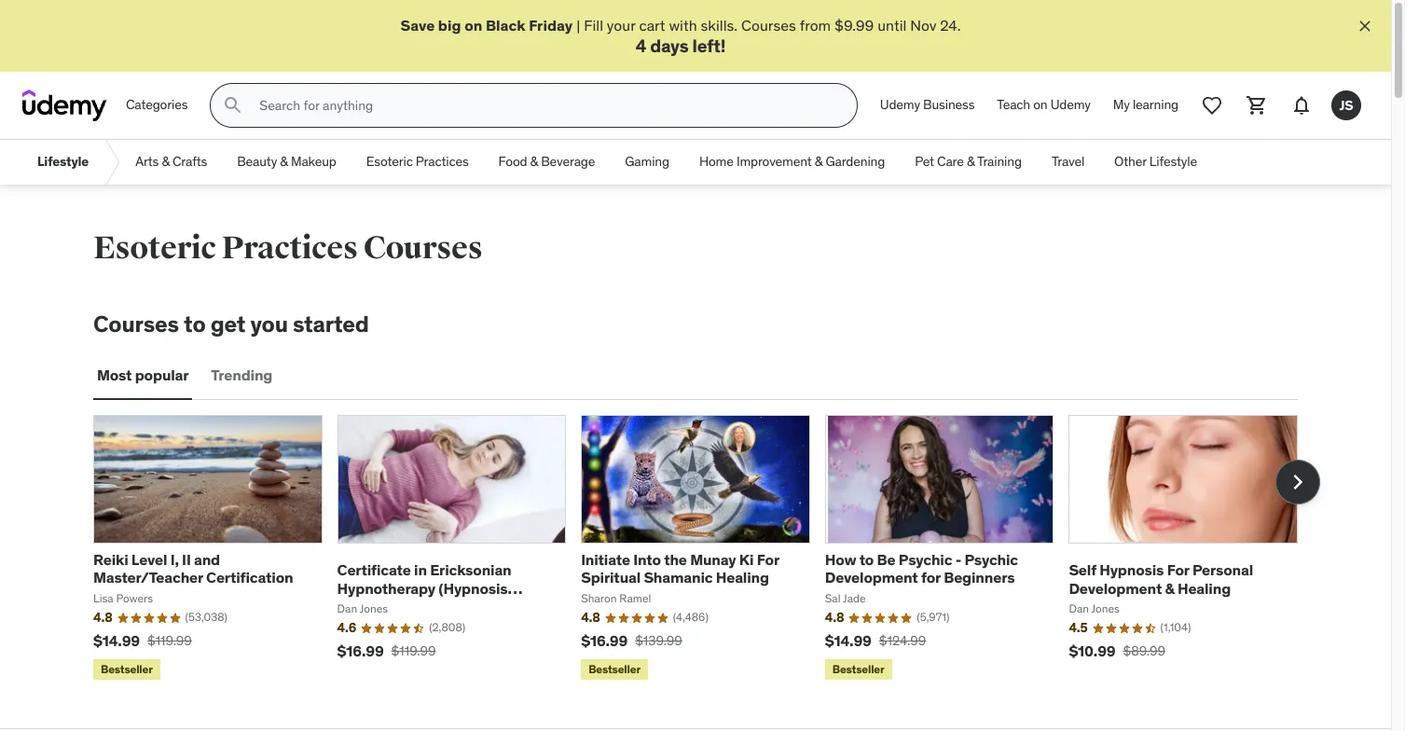 Task type: describe. For each thing, give the bounding box(es) containing it.
my learning link
[[1102, 83, 1190, 128]]

most popular
[[97, 366, 189, 385]]

24.
[[940, 16, 961, 35]]

left!
[[693, 35, 726, 57]]

i,
[[170, 550, 179, 569]]

$9.99
[[835, 16, 874, 35]]

other
[[1115, 153, 1147, 170]]

carousel element
[[93, 415, 1321, 684]]

0 horizontal spatial courses
[[93, 310, 179, 339]]

travel
[[1052, 153, 1085, 170]]

food
[[499, 153, 527, 170]]

arrow pointing to subcategory menu links image
[[104, 140, 120, 185]]

initiate into the munay ki  for spiritual shamanic healing
[[581, 550, 780, 587]]

reiki level i, ii and master/teacher certification
[[93, 550, 293, 587]]

certificate in ericksonian hypnotherapy (hypnosis training) link
[[337, 561, 523, 615]]

improvement
[[737, 153, 812, 170]]

teach on udemy
[[997, 96, 1091, 113]]

shamanic
[[644, 568, 713, 587]]

get
[[211, 310, 246, 339]]

makeup
[[291, 153, 336, 170]]

teach
[[997, 96, 1031, 113]]

& inside beauty & makeup 'link'
[[280, 153, 288, 170]]

arts & crafts link
[[120, 140, 222, 185]]

& inside pet care & training link
[[967, 153, 975, 170]]

(hypnosis
[[439, 579, 508, 597]]

practices for esoteric practices
[[416, 153, 469, 170]]

beginners
[[944, 568, 1015, 587]]

1 vertical spatial on
[[1034, 96, 1048, 113]]

how to be psychic - psychic development for beginners link
[[825, 550, 1019, 587]]

reiki
[[93, 550, 128, 569]]

udemy business
[[880, 96, 975, 113]]

shopping cart with 0 items image
[[1246, 94, 1269, 117]]

on inside save big on black friday | fill your cart with skills. courses from $9.99 until nov 24. 4 days left!
[[465, 16, 483, 35]]

training)
[[337, 597, 398, 615]]

for inside initiate into the munay ki  for spiritual shamanic healing
[[757, 550, 780, 569]]

my
[[1114, 96, 1130, 113]]

reiki level i, ii and master/teacher certification link
[[93, 550, 293, 587]]

self hypnosis for personal development & healing link
[[1069, 561, 1254, 597]]

personal
[[1193, 561, 1254, 580]]

trending button
[[207, 354, 276, 398]]

self
[[1069, 561, 1097, 580]]

save
[[401, 16, 435, 35]]

crafts
[[173, 153, 207, 170]]

certification
[[206, 568, 293, 587]]

to for be
[[860, 550, 874, 569]]

munay
[[690, 550, 736, 569]]

until
[[878, 16, 907, 35]]

lifestyle link
[[22, 140, 104, 185]]

save big on black friday | fill your cart with skills. courses from $9.99 until nov 24. 4 days left!
[[401, 16, 961, 57]]

pet
[[915, 153, 935, 170]]

courses inside save big on black friday | fill your cart with skills. courses from $9.99 until nov 24. 4 days left!
[[742, 16, 796, 35]]

ericksonian
[[430, 561, 512, 580]]

gardening
[[826, 153, 885, 170]]

food & beverage link
[[484, 140, 610, 185]]

care
[[938, 153, 964, 170]]

categories button
[[115, 83, 199, 128]]

beverage
[[541, 153, 595, 170]]

js
[[1340, 97, 1354, 114]]

and
[[194, 550, 220, 569]]

& inside food & beverage link
[[530, 153, 538, 170]]

udemy business link
[[869, 83, 986, 128]]

other lifestyle
[[1115, 153, 1198, 170]]

for
[[922, 568, 941, 587]]

esoteric practices courses
[[93, 229, 483, 268]]

healing inside initiate into the munay ki  for spiritual shamanic healing
[[716, 568, 769, 587]]

training
[[978, 153, 1022, 170]]

master/teacher
[[93, 568, 203, 587]]

be
[[877, 550, 896, 569]]

started
[[293, 310, 369, 339]]

cart
[[639, 16, 666, 35]]

most popular button
[[93, 354, 192, 398]]

how to be psychic - psychic development for beginners
[[825, 550, 1019, 587]]

development inside the how to be psychic - psychic development for beginners
[[825, 568, 918, 587]]



Task type: vqa. For each thing, say whether or not it's contained in the screenshot.
xsmall image in the Music Link
no



Task type: locate. For each thing, give the bounding box(es) containing it.
1 vertical spatial to
[[860, 550, 874, 569]]

teach on udemy link
[[986, 83, 1102, 128]]

courses
[[742, 16, 796, 35], [364, 229, 483, 268], [93, 310, 179, 339]]

0 horizontal spatial development
[[825, 568, 918, 587]]

travel link
[[1037, 140, 1100, 185]]

Search for anything text field
[[256, 90, 835, 121]]

esoteric for esoteric practices
[[366, 153, 413, 170]]

certificate in ericksonian hypnotherapy (hypnosis training)
[[337, 561, 512, 615]]

& right arts
[[162, 153, 170, 170]]

on right big
[[465, 16, 483, 35]]

1 horizontal spatial courses
[[364, 229, 483, 268]]

1 horizontal spatial udemy
[[1051, 96, 1091, 113]]

2 lifestyle from the left
[[1150, 153, 1198, 170]]

0 horizontal spatial for
[[757, 550, 780, 569]]

into
[[634, 550, 661, 569]]

& right 'hypnosis'
[[1166, 579, 1175, 597]]

0 horizontal spatial lifestyle
[[37, 153, 89, 170]]

courses left from
[[742, 16, 796, 35]]

other lifestyle link
[[1100, 140, 1213, 185]]

0 vertical spatial to
[[184, 310, 206, 339]]

1 vertical spatial practices
[[221, 229, 358, 268]]

development inside self hypnosis for personal development & healing
[[1069, 579, 1162, 597]]

js link
[[1325, 83, 1369, 128]]

to
[[184, 310, 206, 339], [860, 550, 874, 569]]

practices for esoteric practices courses
[[221, 229, 358, 268]]

esoteric right makeup
[[366, 153, 413, 170]]

submit search image
[[222, 94, 245, 117]]

on
[[465, 16, 483, 35], [1034, 96, 1048, 113]]

with
[[669, 16, 697, 35]]

psychic
[[899, 550, 953, 569], [965, 550, 1019, 569]]

1 horizontal spatial esoteric
[[366, 153, 413, 170]]

pet care & training
[[915, 153, 1022, 170]]

food & beverage
[[499, 153, 595, 170]]

home
[[700, 153, 734, 170]]

arts
[[135, 153, 159, 170]]

beauty
[[237, 153, 277, 170]]

pet care & training link
[[900, 140, 1037, 185]]

gaming
[[625, 153, 670, 170]]

udemy left business
[[880, 96, 921, 113]]

1 horizontal spatial development
[[1069, 579, 1162, 597]]

1 horizontal spatial to
[[860, 550, 874, 569]]

to left be
[[860, 550, 874, 569]]

esoteric for esoteric practices courses
[[93, 229, 216, 268]]

courses up most popular
[[93, 310, 179, 339]]

certificate
[[337, 561, 411, 580]]

development
[[825, 568, 918, 587], [1069, 579, 1162, 597]]

2 psychic from the left
[[965, 550, 1019, 569]]

days
[[650, 35, 689, 57]]

1 psychic from the left
[[899, 550, 953, 569]]

lifestyle
[[37, 153, 89, 170], [1150, 153, 1198, 170]]

1 horizontal spatial lifestyle
[[1150, 153, 1198, 170]]

black
[[486, 16, 526, 35]]

psychic right "-"
[[965, 550, 1019, 569]]

business
[[924, 96, 975, 113]]

big
[[438, 16, 461, 35]]

how
[[825, 550, 857, 569]]

esoteric down arts
[[93, 229, 216, 268]]

to for get
[[184, 310, 206, 339]]

udemy inside "link"
[[880, 96, 921, 113]]

initiate into the munay ki  for spiritual shamanic healing link
[[581, 550, 780, 587]]

4
[[636, 35, 647, 57]]

ki
[[740, 550, 754, 569]]

wishlist image
[[1201, 94, 1224, 117]]

notifications image
[[1291, 94, 1313, 117]]

0 vertical spatial courses
[[742, 16, 796, 35]]

2 vertical spatial courses
[[93, 310, 179, 339]]

0 horizontal spatial on
[[465, 16, 483, 35]]

for right ki
[[757, 550, 780, 569]]

& inside home improvement & gardening link
[[815, 153, 823, 170]]

initiate
[[581, 550, 631, 569]]

categories
[[126, 96, 188, 113]]

the
[[664, 550, 687, 569]]

0 vertical spatial practices
[[416, 153, 469, 170]]

beauty & makeup link
[[222, 140, 351, 185]]

ii
[[182, 550, 191, 569]]

beauty & makeup
[[237, 153, 336, 170]]

& right beauty on the left
[[280, 153, 288, 170]]

from
[[800, 16, 831, 35]]

0 horizontal spatial healing
[[716, 568, 769, 587]]

0 horizontal spatial esoteric
[[93, 229, 216, 268]]

nov
[[911, 16, 937, 35]]

next image
[[1284, 467, 1313, 497]]

lifestyle left arrow pointing to subcategory menu links icon
[[37, 153, 89, 170]]

udemy left my at right top
[[1051, 96, 1091, 113]]

hypnosis
[[1100, 561, 1164, 580]]

friday
[[529, 16, 573, 35]]

0 horizontal spatial practices
[[221, 229, 358, 268]]

most
[[97, 366, 132, 385]]

for inside self hypnosis for personal development & healing
[[1167, 561, 1190, 580]]

skills.
[[701, 16, 738, 35]]

my learning
[[1114, 96, 1179, 113]]

2 udemy from the left
[[1051, 96, 1091, 113]]

0 vertical spatial on
[[465, 16, 483, 35]]

arts & crafts
[[135, 153, 207, 170]]

& left gardening
[[815, 153, 823, 170]]

1 horizontal spatial on
[[1034, 96, 1048, 113]]

gaming link
[[610, 140, 685, 185]]

courses down esoteric practices link
[[364, 229, 483, 268]]

1 vertical spatial courses
[[364, 229, 483, 268]]

popular
[[135, 366, 189, 385]]

1 horizontal spatial healing
[[1178, 579, 1231, 597]]

healing inside self hypnosis for personal development & healing
[[1178, 579, 1231, 597]]

practices
[[416, 153, 469, 170], [221, 229, 358, 268]]

1 horizontal spatial for
[[1167, 561, 1190, 580]]

level
[[131, 550, 167, 569]]

& inside arts & crafts link
[[162, 153, 170, 170]]

home improvement & gardening
[[700, 153, 885, 170]]

lifestyle right other
[[1150, 153, 1198, 170]]

fill
[[584, 16, 604, 35]]

0 horizontal spatial psychic
[[899, 550, 953, 569]]

your
[[607, 16, 636, 35]]

esoteric practices link
[[351, 140, 484, 185]]

learning
[[1133, 96, 1179, 113]]

for left the personal
[[1167, 561, 1190, 580]]

home improvement & gardening link
[[685, 140, 900, 185]]

1 lifestyle from the left
[[37, 153, 89, 170]]

1 horizontal spatial psychic
[[965, 550, 1019, 569]]

to left "get"
[[184, 310, 206, 339]]

& inside self hypnosis for personal development & healing
[[1166, 579, 1175, 597]]

|
[[577, 16, 581, 35]]

2 horizontal spatial courses
[[742, 16, 796, 35]]

1 horizontal spatial practices
[[416, 153, 469, 170]]

0 horizontal spatial to
[[184, 310, 206, 339]]

& right the care
[[967, 153, 975, 170]]

spiritual
[[581, 568, 641, 587]]

esoteric practices
[[366, 153, 469, 170]]

&
[[162, 153, 170, 170], [280, 153, 288, 170], [530, 153, 538, 170], [815, 153, 823, 170], [967, 153, 975, 170], [1166, 579, 1175, 597]]

esoteric
[[366, 153, 413, 170], [93, 229, 216, 268]]

0 vertical spatial esoteric
[[366, 153, 413, 170]]

& right food
[[530, 153, 538, 170]]

on right teach
[[1034, 96, 1048, 113]]

hypnotherapy
[[337, 579, 436, 597]]

practices left food
[[416, 153, 469, 170]]

to inside the how to be psychic - psychic development for beginners
[[860, 550, 874, 569]]

in
[[414, 561, 427, 580]]

udemy image
[[22, 90, 107, 121]]

self hypnosis for personal development & healing
[[1069, 561, 1254, 597]]

-
[[956, 550, 962, 569]]

for
[[757, 550, 780, 569], [1167, 561, 1190, 580]]

1 vertical spatial esoteric
[[93, 229, 216, 268]]

1 udemy from the left
[[880, 96, 921, 113]]

close image
[[1356, 17, 1375, 35]]

psychic left "-"
[[899, 550, 953, 569]]

0 horizontal spatial udemy
[[880, 96, 921, 113]]

practices up you
[[221, 229, 358, 268]]

courses to get you started
[[93, 310, 369, 339]]



